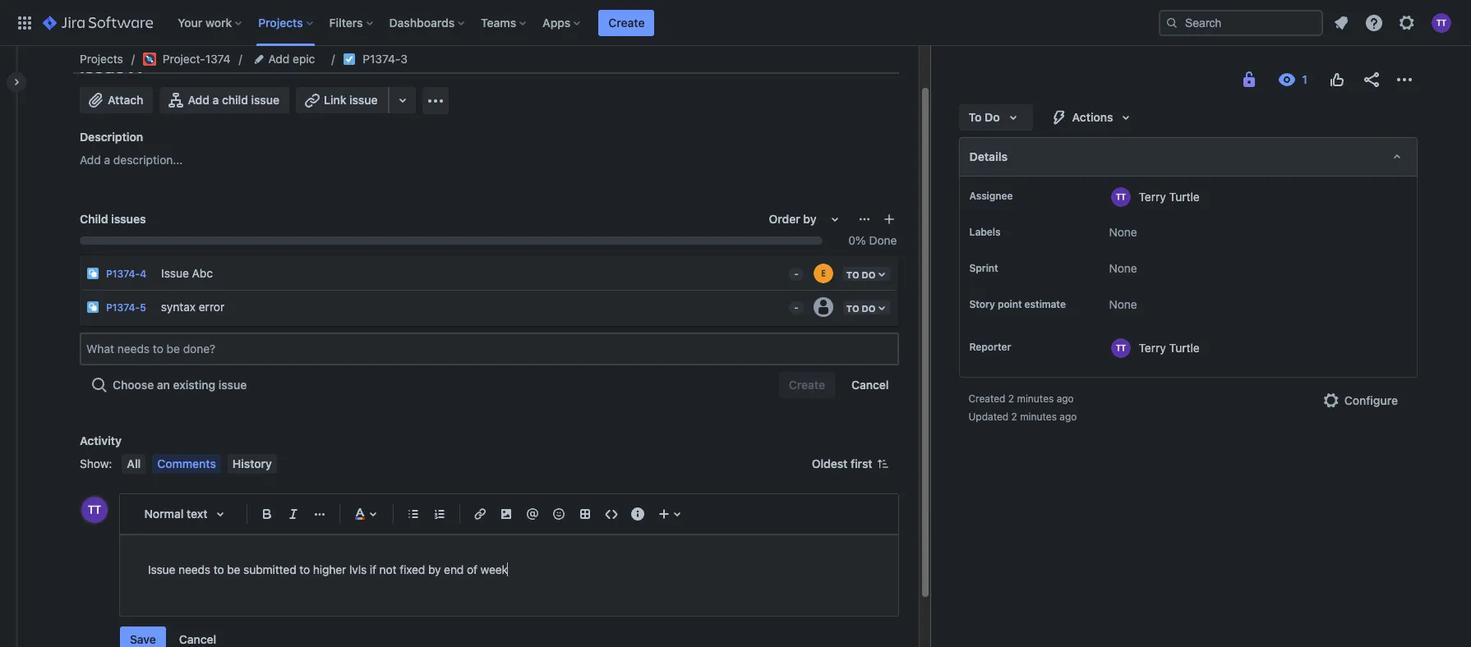 Task type: describe. For each thing, give the bounding box(es) containing it.
1 horizontal spatial cancel
[[852, 378, 889, 392]]

your
[[178, 15, 202, 29]]

comments
[[157, 457, 216, 471]]

oldest first button
[[802, 455, 899, 474]]

syntax error
[[161, 300, 225, 314]]

add for add a description...
[[80, 153, 101, 167]]

banner containing your work
[[0, 0, 1472, 46]]

teams button
[[476, 9, 533, 36]]

estimate
[[1025, 298, 1066, 311]]

create
[[609, 15, 645, 29]]

emoji image
[[549, 505, 569, 524]]

a for child
[[213, 93, 219, 107]]

an
[[157, 378, 170, 392]]

order
[[769, 212, 801, 226]]

to
[[969, 110, 982, 124]]

primary element
[[10, 0, 1159, 46]]

copy link to issue image
[[404, 52, 418, 65]]

fixed
[[400, 563, 425, 577]]

your work
[[178, 15, 232, 29]]

1 turtle from the top
[[1169, 189, 1200, 203]]

issue abc
[[161, 266, 213, 280]]

created
[[969, 393, 1006, 405]]

add a description...
[[80, 153, 183, 167]]

1 vertical spatial 2
[[1012, 411, 1018, 423]]

text
[[187, 507, 208, 521]]

issue actions image
[[858, 213, 871, 226]]

mention image
[[523, 505, 543, 524]]

settings image
[[1398, 13, 1417, 32]]

higher
[[313, 563, 346, 577]]

details element
[[959, 137, 1418, 177]]

teams
[[481, 15, 516, 29]]

issue type: subtask image
[[86, 267, 99, 280]]

info panel image
[[628, 505, 648, 524]]

Child issues field
[[81, 335, 897, 364]]

2 terry from the top
[[1139, 341, 1166, 355]]

newest first image
[[876, 458, 889, 471]]

comments button
[[152, 455, 221, 474]]

issue type: subtask image
[[86, 301, 99, 314]]

- button for error
[[783, 291, 806, 317]]

oldest
[[812, 457, 848, 471]]

notifications image
[[1332, 13, 1352, 32]]

add epic
[[268, 52, 315, 66]]

0
[[849, 233, 856, 247]]

menu bar containing all
[[119, 455, 280, 474]]

syntax
[[161, 300, 196, 314]]

vote options: no one has voted for this issue yet. image
[[1328, 70, 1347, 90]]

all button
[[122, 455, 146, 474]]

1 terry turtle from the top
[[1139, 189, 1200, 203]]

order by
[[769, 212, 817, 226]]

activity
[[80, 434, 122, 448]]

dashboards button
[[384, 9, 471, 36]]

all
[[127, 457, 141, 471]]

table image
[[575, 505, 595, 524]]

issue x
[[80, 54, 142, 77]]

add for add a child issue
[[188, 93, 210, 107]]

actions
[[1073, 110, 1113, 124]]

projects for projects popup button
[[258, 15, 303, 29]]

if
[[370, 563, 376, 577]]

updated
[[969, 411, 1009, 423]]

search image
[[1166, 16, 1179, 29]]

normal text
[[144, 507, 208, 521]]

your work button
[[173, 9, 248, 36]]

2 horizontal spatial issue
[[350, 93, 378, 107]]

Search field
[[1159, 9, 1324, 36]]

1 to from the left
[[214, 563, 224, 577]]

link
[[324, 93, 346, 107]]

projects button
[[253, 9, 320, 36]]

syntax error link
[[154, 291, 783, 324]]

- for syntax error
[[794, 302, 799, 314]]

add for add epic
[[268, 52, 290, 66]]

configure link
[[1312, 388, 1408, 414]]

abc
[[192, 266, 213, 280]]

numbered list ⌘⇧7 image
[[430, 505, 450, 524]]

history button
[[228, 455, 277, 474]]

p1374- for 4
[[106, 268, 140, 280]]

point
[[998, 298, 1022, 311]]

issue needs to be submitted to higher lvls if not fixed by end of week
[[148, 563, 508, 577]]

attach button
[[80, 87, 153, 113]]

save
[[130, 633, 156, 647]]

unassigned image
[[814, 298, 833, 317]]

order by button
[[759, 206, 855, 233]]

work
[[205, 15, 232, 29]]

5
[[140, 302, 146, 314]]

to do button
[[959, 104, 1033, 131]]

p1374-5 link
[[106, 302, 146, 314]]

more formatting image
[[310, 505, 330, 524]]

task image
[[343, 53, 356, 66]]

add epic button
[[250, 49, 320, 69]]

issue for issue needs to be submitted to higher lvls if not fixed by end of week
[[148, 563, 175, 577]]

3
[[401, 52, 408, 66]]

epic
[[293, 52, 315, 66]]

labels pin to top. only you can see pinned fields. image
[[1004, 226, 1017, 239]]

save button
[[120, 627, 166, 648]]

issue abc link
[[155, 257, 783, 290]]

by inside comment - main content area, start typing to enter text. text box
[[428, 563, 441, 577]]

story point estimate pin to top. only you can see pinned fields. image
[[973, 312, 986, 325]]

add a child issue button
[[160, 87, 289, 113]]

share image
[[1362, 70, 1382, 90]]

your profile and settings image
[[1432, 13, 1452, 32]]

lvls
[[349, 563, 367, 577]]

add image, video, or file image
[[497, 505, 516, 524]]

normal text button
[[136, 497, 240, 533]]

week
[[481, 563, 508, 577]]

story
[[970, 298, 995, 311]]

actions button
[[1040, 104, 1146, 131]]

1 terry from the top
[[1139, 189, 1166, 203]]

choose an existing issue button
[[80, 372, 257, 399]]

p1374-4 link
[[106, 268, 146, 280]]

apps button
[[538, 9, 587, 36]]



Task type: locate. For each thing, give the bounding box(es) containing it.
appswitcher icon image
[[15, 13, 35, 32]]

0 horizontal spatial to
[[214, 563, 224, 577]]

a for description...
[[104, 153, 110, 167]]

0 vertical spatial cancel
[[852, 378, 889, 392]]

Comment - Main content area, start typing to enter text. text field
[[148, 561, 870, 580]]

0 vertical spatial a
[[213, 93, 219, 107]]

1374
[[205, 52, 231, 66]]

2 vertical spatial p1374-
[[106, 302, 140, 314]]

p1374-3
[[363, 52, 408, 66]]

0 horizontal spatial by
[[428, 563, 441, 577]]

attach
[[108, 93, 143, 107]]

1 none from the top
[[1109, 225, 1138, 239]]

link web pages and more image
[[393, 90, 412, 110]]

assignee pin to top. only you can see pinned fields. image
[[1016, 190, 1030, 203]]

0 vertical spatial -
[[794, 268, 799, 280]]

add a child issue
[[188, 93, 280, 107]]

help image
[[1365, 13, 1384, 32]]

bold ⌘b image
[[257, 505, 277, 524]]

0 vertical spatial projects
[[258, 15, 303, 29]]

italic ⌘i image
[[284, 505, 303, 524]]

cancel button up first
[[842, 372, 899, 399]]

code snippet image
[[602, 505, 622, 524]]

- button left assignee: eloisefrancis23 icon
[[783, 257, 806, 284]]

projects
[[258, 15, 303, 29], [80, 52, 123, 66]]

done
[[869, 233, 897, 247]]

add down 'description'
[[80, 153, 101, 167]]

dashboards
[[389, 15, 455, 29]]

1 - from the top
[[794, 268, 799, 280]]

projects left x
[[80, 52, 123, 66]]

0 vertical spatial turtle
[[1169, 189, 1200, 203]]

2 vertical spatial add
[[80, 153, 101, 167]]

- button
[[783, 257, 806, 284], [783, 291, 806, 317]]

1 vertical spatial terry
[[1139, 341, 1166, 355]]

p1374- for 3
[[363, 52, 401, 66]]

- left assignee: eloisefrancis23 icon
[[794, 268, 799, 280]]

turtle
[[1169, 189, 1200, 203], [1169, 341, 1200, 355]]

description
[[80, 130, 143, 144]]

minutes right 'created'
[[1017, 393, 1054, 405]]

0 horizontal spatial cancel button
[[169, 627, 226, 648]]

error
[[199, 300, 225, 314]]

1 horizontal spatial add
[[188, 93, 210, 107]]

1 horizontal spatial to
[[299, 563, 310, 577]]

terry turtle
[[1139, 189, 1200, 203], [1139, 341, 1200, 355]]

link issue
[[324, 93, 378, 107]]

2 vertical spatial none
[[1109, 298, 1138, 312]]

issue left abc
[[161, 266, 189, 280]]

cancel button right save button
[[169, 627, 226, 648]]

by left end
[[428, 563, 441, 577]]

2
[[1009, 393, 1015, 405], [1012, 411, 1018, 423]]

0 vertical spatial p1374-
[[363, 52, 401, 66]]

0 vertical spatial ago
[[1057, 393, 1074, 405]]

issue for issue abc
[[161, 266, 189, 280]]

- button for abc
[[783, 257, 806, 284]]

projects link
[[80, 49, 123, 69]]

created 2 minutes ago updated 2 minutes ago
[[969, 393, 1077, 423]]

0 horizontal spatial issue
[[219, 378, 247, 392]]

history
[[233, 457, 272, 471]]

bullet list ⌘⇧8 image
[[404, 505, 423, 524]]

x
[[129, 54, 142, 77]]

ago right 'created'
[[1057, 393, 1074, 405]]

2 horizontal spatial add
[[268, 52, 290, 66]]

1 vertical spatial by
[[428, 563, 441, 577]]

description...
[[113, 153, 183, 167]]

to do
[[969, 110, 1000, 124]]

by right order at the right
[[804, 212, 817, 226]]

issue inside comment - main content area, start typing to enter text. text box
[[148, 563, 175, 577]]

oldest first
[[812, 457, 873, 471]]

do
[[985, 110, 1000, 124]]

- for issue abc
[[794, 268, 799, 280]]

issue right the link
[[350, 93, 378, 107]]

child
[[222, 93, 248, 107]]

0 vertical spatial - button
[[783, 257, 806, 284]]

2 right 'created'
[[1009, 393, 1015, 405]]

1 vertical spatial minutes
[[1020, 411, 1057, 423]]

cancel up first
[[852, 378, 889, 392]]

by inside dropdown button
[[804, 212, 817, 226]]

issue left 'needs'
[[148, 563, 175, 577]]

menu bar
[[119, 455, 280, 474]]

details
[[970, 150, 1008, 164]]

configure
[[1345, 394, 1398, 408]]

1 vertical spatial turtle
[[1169, 341, 1200, 355]]

a down 'description'
[[104, 153, 110, 167]]

2 none from the top
[[1109, 261, 1138, 275]]

1 vertical spatial cancel button
[[169, 627, 226, 648]]

cancel button
[[842, 372, 899, 399], [169, 627, 226, 648]]

p1374- right issue type: subtask image
[[106, 302, 140, 314]]

2 to from the left
[[299, 563, 310, 577]]

labels
[[970, 226, 1001, 238]]

1 horizontal spatial projects
[[258, 15, 303, 29]]

0 vertical spatial none
[[1109, 225, 1138, 239]]

to left be
[[214, 563, 224, 577]]

none for story point estimate
[[1109, 298, 1138, 312]]

reporter
[[970, 341, 1011, 354]]

project-
[[163, 52, 205, 66]]

add left child at the left top
[[188, 93, 210, 107]]

2 - button from the top
[[783, 291, 806, 317]]

actions image
[[1395, 70, 1415, 90]]

issue right child at the left top
[[251, 93, 280, 107]]

1 vertical spatial projects
[[80, 52, 123, 66]]

ago
[[1057, 393, 1074, 405], [1060, 411, 1077, 423]]

choose an existing issue
[[113, 378, 247, 392]]

- button left unassigned image
[[783, 291, 806, 317]]

issues
[[111, 212, 146, 226]]

add left the epic
[[268, 52, 290, 66]]

p1374- left copy link to issue image
[[363, 52, 401, 66]]

create child image
[[883, 213, 896, 226]]

1 horizontal spatial cancel button
[[842, 372, 899, 399]]

assignee
[[970, 190, 1013, 202]]

2 right updated
[[1012, 411, 1018, 423]]

assignee: eloisefrancis23 image
[[814, 264, 833, 284]]

2 turtle from the top
[[1169, 341, 1200, 355]]

p1374-4
[[106, 268, 146, 280]]

issue right existing
[[219, 378, 247, 392]]

issue for issue x
[[80, 54, 125, 77]]

of
[[467, 563, 478, 577]]

story point estimate
[[970, 298, 1066, 311]]

normal
[[144, 507, 184, 521]]

not
[[380, 563, 397, 577]]

be
[[227, 563, 240, 577]]

3 none from the top
[[1109, 298, 1138, 312]]

jira software image
[[43, 13, 153, 32], [43, 13, 153, 32]]

filters
[[329, 15, 363, 29]]

minutes
[[1017, 393, 1054, 405], [1020, 411, 1057, 423]]

1 vertical spatial - button
[[783, 291, 806, 317]]

0 vertical spatial by
[[804, 212, 817, 226]]

1 vertical spatial a
[[104, 153, 110, 167]]

0 vertical spatial terry turtle
[[1139, 189, 1200, 203]]

project-1374 link
[[143, 49, 231, 69]]

existing
[[173, 378, 216, 392]]

add inside dropdown button
[[268, 52, 290, 66]]

1 vertical spatial issue
[[161, 266, 189, 280]]

2 terry turtle from the top
[[1139, 341, 1200, 355]]

issue inside button
[[219, 378, 247, 392]]

needs
[[178, 563, 211, 577]]

add app image
[[425, 91, 445, 111]]

cancel right save
[[179, 633, 216, 647]]

end
[[444, 563, 464, 577]]

p1374- right issue type: subtask icon
[[106, 268, 140, 280]]

2 vertical spatial issue
[[148, 563, 175, 577]]

apps
[[543, 15, 571, 29]]

profile image of terry turtle image
[[81, 497, 108, 524]]

0 vertical spatial add
[[268, 52, 290, 66]]

1 horizontal spatial by
[[804, 212, 817, 226]]

add
[[268, 52, 290, 66], [188, 93, 210, 107], [80, 153, 101, 167]]

create button
[[599, 9, 655, 36]]

1 vertical spatial ago
[[1060, 411, 1077, 423]]

projects up the add epic dropdown button at the left of page
[[258, 15, 303, 29]]

1 vertical spatial cancel
[[179, 633, 216, 647]]

1 vertical spatial -
[[794, 302, 799, 314]]

2 - from the top
[[794, 302, 799, 314]]

issue for add a child issue
[[251, 93, 280, 107]]

project 1374 image
[[143, 53, 156, 66]]

issue left x
[[80, 54, 125, 77]]

issue for choose an existing issue
[[219, 378, 247, 392]]

project-1374
[[163, 52, 231, 66]]

sprint
[[970, 262, 999, 275]]

minutes right updated
[[1020, 411, 1057, 423]]

a left child at the left top
[[213, 93, 219, 107]]

0 horizontal spatial cancel
[[179, 633, 216, 647]]

child issues
[[80, 212, 146, 226]]

1 vertical spatial add
[[188, 93, 210, 107]]

%
[[856, 233, 866, 247]]

terry
[[1139, 189, 1166, 203], [1139, 341, 1166, 355]]

0 vertical spatial cancel button
[[842, 372, 899, 399]]

add inside button
[[188, 93, 210, 107]]

0 horizontal spatial a
[[104, 153, 110, 167]]

projects for projects "link"
[[80, 52, 123, 66]]

0 horizontal spatial projects
[[80, 52, 123, 66]]

- left unassigned image
[[794, 302, 799, 314]]

p1374-3 link
[[363, 49, 408, 69]]

p1374-
[[363, 52, 401, 66], [106, 268, 140, 280], [106, 302, 140, 314]]

1 horizontal spatial issue
[[251, 93, 280, 107]]

submitted
[[243, 563, 296, 577]]

1 vertical spatial terry turtle
[[1139, 341, 1200, 355]]

-
[[794, 268, 799, 280], [794, 302, 799, 314]]

choose
[[113, 378, 154, 392]]

to
[[214, 563, 224, 577], [299, 563, 310, 577]]

show:
[[80, 457, 112, 471]]

link issue button
[[296, 87, 389, 113]]

to left the higher
[[299, 563, 310, 577]]

a
[[213, 93, 219, 107], [104, 153, 110, 167]]

1 horizontal spatial a
[[213, 93, 219, 107]]

1 vertical spatial none
[[1109, 261, 1138, 275]]

link image
[[470, 505, 490, 524]]

issue
[[80, 54, 125, 77], [161, 266, 189, 280], [148, 563, 175, 577]]

filters button
[[324, 9, 379, 36]]

p1374- for 5
[[106, 302, 140, 314]]

issue inside "link"
[[161, 266, 189, 280]]

0 horizontal spatial add
[[80, 153, 101, 167]]

a inside button
[[213, 93, 219, 107]]

none for labels
[[1109, 225, 1138, 239]]

0 vertical spatial 2
[[1009, 393, 1015, 405]]

1 vertical spatial p1374-
[[106, 268, 140, 280]]

sidebar navigation image
[[0, 66, 36, 99]]

p1374-5
[[106, 302, 146, 314]]

1 - button from the top
[[783, 257, 806, 284]]

projects inside popup button
[[258, 15, 303, 29]]

banner
[[0, 0, 1472, 46]]

0 % done
[[849, 233, 897, 247]]

0 vertical spatial terry
[[1139, 189, 1166, 203]]

ago right updated
[[1060, 411, 1077, 423]]

0 vertical spatial issue
[[80, 54, 125, 77]]

4
[[140, 268, 146, 280]]

0 vertical spatial minutes
[[1017, 393, 1054, 405]]



Task type: vqa. For each thing, say whether or not it's contained in the screenshot.
set
no



